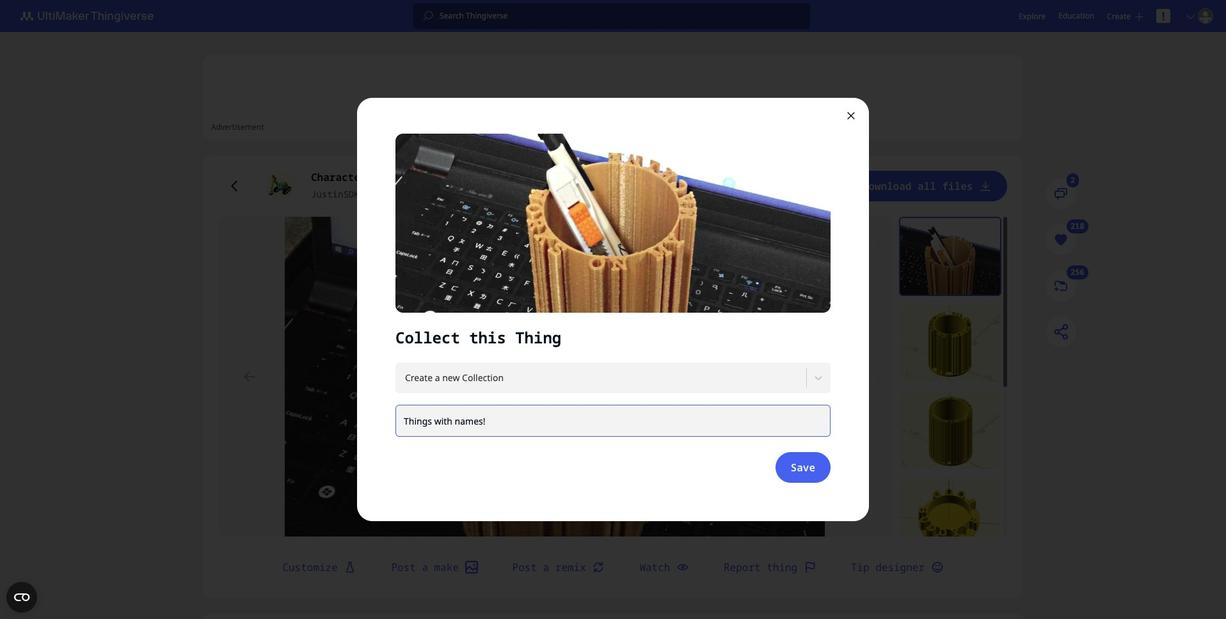 Task type: describe. For each thing, give the bounding box(es) containing it.
2016
[[436, 188, 457, 200]]

customize
[[283, 561, 338, 575]]

this
[[469, 327, 506, 348]]

makerbot logo image
[[13, 8, 169, 24]]

container
[[379, 170, 434, 184]]

save button
[[776, 453, 831, 483]]

january
[[371, 188, 409, 200]]

customize link
[[267, 552, 372, 583]]

plusicon image
[[1136, 12, 1144, 21]]

collection
[[462, 372, 504, 384]]

0 horizontal spatial avatar image
[[265, 171, 296, 202]]

advertisement
[[211, 122, 264, 133]]

explore button
[[1019, 11, 1046, 21]]

characters
[[311, 170, 373, 184]]

remix
[[556, 561, 586, 575]]

post a make link
[[376, 552, 493, 583]]

open widget image
[[6, 583, 37, 613]]

files
[[943, 179, 973, 193]]

explore
[[1019, 11, 1046, 21]]

report
[[724, 561, 761, 575]]

post for post a make
[[391, 561, 416, 575]]

education
[[1059, 10, 1095, 21]]

create for create a new collection
[[405, 372, 433, 384]]

post a make
[[391, 561, 459, 575]]

tip designer
[[851, 561, 925, 575]]

0 vertical spatial avatar image
[[1198, 8, 1214, 24]]

tip designer button
[[836, 552, 959, 583]]

report thing link
[[709, 552, 832, 583]]

download
[[863, 179, 912, 193]]

13,
[[414, 188, 430, 200]]

post a remix
[[513, 561, 586, 575]]

2 thumbnail representing an image or video in the carousel image from the top
[[901, 305, 1001, 382]]

thing
[[767, 561, 798, 575]]

education link
[[1059, 9, 1095, 23]]

carousel image representing the 3d design. either an user-provided picture or a 3d render. image
[[219, 217, 892, 537]]

characters container generator
[[311, 170, 495, 184]]

3 thumbnail representing an image or video in the carousel image from the top
[[901, 392, 1001, 469]]

tip
[[851, 561, 870, 575]]

create for create button
[[1108, 11, 1131, 21]]

post a remix link
[[497, 552, 621, 583]]

post for post a remix
[[513, 561, 537, 575]]



Task type: vqa. For each thing, say whether or not it's contained in the screenshot.
thumbnail representing topographic world map
no



Task type: locate. For each thing, give the bounding box(es) containing it.
create left new
[[405, 372, 433, 384]]

save
[[791, 461, 816, 475]]

january 13, 2016
[[371, 188, 457, 200]]

a inside collect this thing dialog
[[435, 372, 440, 384]]

post
[[391, 561, 416, 575], [513, 561, 537, 575]]

thumbnail representing an image or video in the carousel image
[[901, 218, 1001, 295], [901, 305, 1001, 382], [901, 392, 1001, 469], [901, 479, 1001, 556]]

new
[[442, 372, 460, 384]]

generator
[[440, 170, 495, 184]]

a for remix
[[543, 561, 549, 575]]

make
[[434, 561, 459, 575]]

create button
[[1108, 11, 1144, 21]]

!
[[1162, 8, 1165, 24]]

1 vertical spatial avatar image
[[265, 171, 296, 202]]

a for new
[[435, 372, 440, 384]]

post inside post a make link
[[391, 561, 416, 575]]

watch
[[640, 561, 671, 575]]

advertisement element
[[380, 63, 846, 120]]

218
[[1071, 221, 1085, 232]]

collect this thing dialog
[[357, 98, 869, 522]]

thing
[[515, 327, 562, 348]]

search control image
[[423, 11, 433, 21]]

a
[[435, 372, 440, 384], [422, 561, 428, 575], [543, 561, 549, 575]]

create left "plusicon"
[[1108, 11, 1131, 21]]

256
[[1071, 267, 1085, 278]]

post left make
[[391, 561, 416, 575]]

post inside post a remix link
[[513, 561, 537, 575]]

2 post from the left
[[513, 561, 537, 575]]

1 horizontal spatial avatar image
[[1198, 8, 1214, 24]]

1 vertical spatial create
[[405, 372, 433, 384]]

1 horizontal spatial post
[[513, 561, 537, 575]]

0 horizontal spatial create
[[405, 372, 433, 384]]

download all files
[[863, 179, 973, 193]]

0 horizontal spatial post
[[391, 561, 416, 575]]

1 post from the left
[[391, 561, 416, 575]]

Enter a name field
[[396, 405, 831, 437]]

1 horizontal spatial create
[[1108, 11, 1131, 21]]

report thing
[[724, 561, 798, 575]]

a for make
[[422, 561, 428, 575]]

post left remix
[[513, 561, 537, 575]]

avatar image
[[1198, 8, 1214, 24], [265, 171, 296, 202]]

create
[[1108, 11, 1131, 21], [405, 372, 433, 384]]

a left new
[[435, 372, 440, 384]]

justinsdk link
[[311, 188, 360, 202]]

create a new collection
[[405, 372, 504, 384]]

! link
[[1157, 8, 1171, 24]]

a left remix
[[543, 561, 549, 575]]

2
[[1071, 175, 1076, 186]]

create inside collect this thing dialog
[[405, 372, 433, 384]]

4 thumbnail representing an image or video in the carousel image from the top
[[901, 479, 1001, 556]]

avatar image right ! link
[[1198, 8, 1214, 24]]

a left make
[[422, 561, 428, 575]]

Search Thingiverse text field
[[433, 11, 810, 21]]

1 horizontal spatial a
[[435, 372, 440, 384]]

2 horizontal spatial a
[[543, 561, 549, 575]]

1 thumbnail representing an image or video in the carousel image from the top
[[901, 218, 1001, 295]]

watch button
[[624, 552, 705, 583]]

collect this thing
[[396, 327, 562, 348]]

download all files button
[[847, 171, 1008, 202]]

all
[[918, 179, 936, 193]]

0 horizontal spatial a
[[422, 561, 428, 575]]

avatar image left the justinsdk
[[265, 171, 296, 202]]

designer
[[876, 561, 925, 575]]

justinsdk
[[311, 188, 360, 200]]

0 vertical spatial create
[[1108, 11, 1131, 21]]

collect
[[396, 327, 460, 348]]



